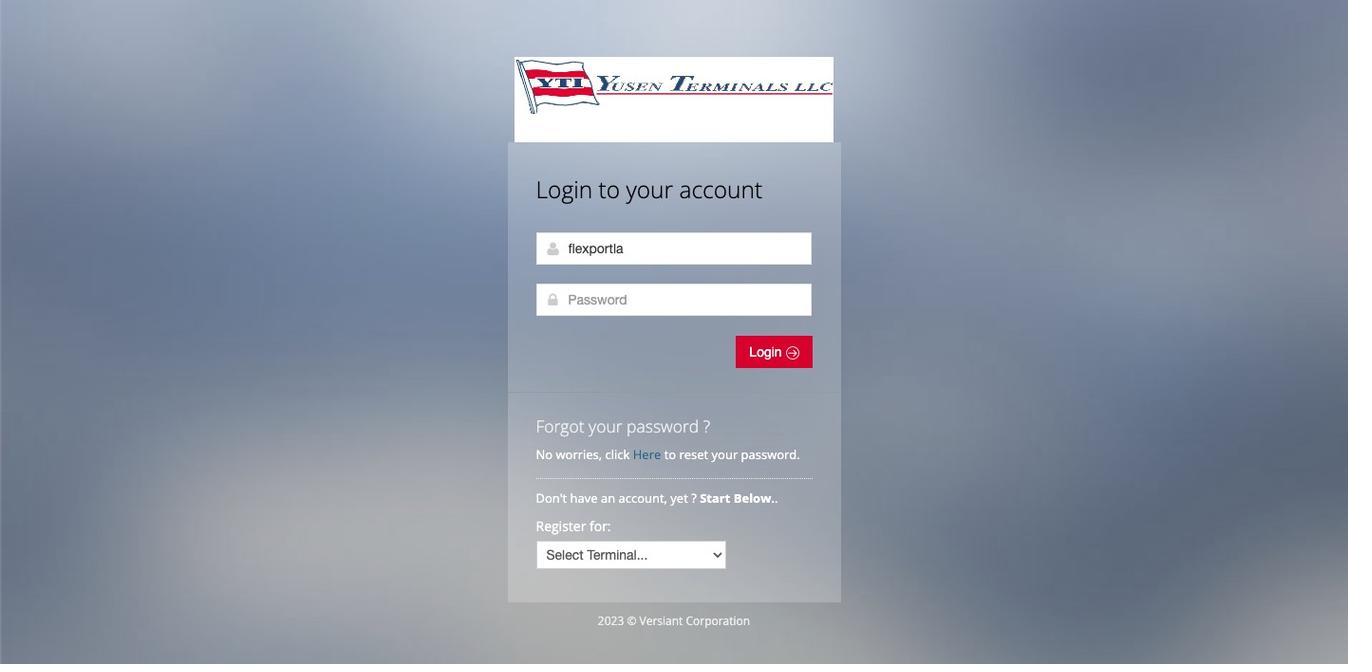 Task type: describe. For each thing, give the bounding box(es) containing it.
click
[[606, 446, 630, 464]]

lock image
[[546, 293, 561, 308]]

here link
[[633, 446, 661, 464]]

2023
[[598, 614, 624, 630]]

swapright image
[[786, 347, 799, 360]]

below.
[[734, 490, 775, 507]]

register for:
[[536, 518, 611, 536]]

password
[[627, 415, 699, 438]]

login button
[[736, 336, 813, 369]]

login to your account
[[536, 174, 763, 205]]

login for login to your account
[[536, 174, 593, 205]]

2 horizontal spatial your
[[712, 446, 738, 464]]

2023 © versiant corporation
[[598, 614, 751, 630]]

0 horizontal spatial ?
[[692, 490, 697, 507]]

don't
[[536, 490, 567, 507]]

for:
[[590, 518, 611, 536]]

.
[[775, 490, 778, 507]]

Password password field
[[536, 284, 812, 316]]

worries,
[[556, 446, 602, 464]]

password.
[[741, 446, 800, 464]]

have
[[570, 490, 598, 507]]

Username text field
[[536, 233, 812, 265]]

0 horizontal spatial your
[[589, 415, 623, 438]]

reset
[[680, 446, 709, 464]]

versiant
[[640, 614, 683, 630]]

0 horizontal spatial to
[[599, 174, 620, 205]]

to inside forgot your password ? no worries, click here to reset your password.
[[665, 446, 676, 464]]



Task type: locate. For each thing, give the bounding box(es) containing it.
0 vertical spatial your
[[626, 174, 674, 205]]

register
[[536, 518, 586, 536]]

0 vertical spatial to
[[599, 174, 620, 205]]

start
[[700, 490, 731, 507]]

to
[[599, 174, 620, 205], [665, 446, 676, 464]]

forgot
[[536, 415, 585, 438]]

1 vertical spatial your
[[589, 415, 623, 438]]

1 horizontal spatial login
[[750, 345, 786, 360]]

1 vertical spatial ?
[[692, 490, 697, 507]]

don't have an account, yet ? start below. .
[[536, 490, 782, 507]]

0 vertical spatial ?
[[704, 415, 711, 438]]

? inside forgot your password ? no worries, click here to reset your password.
[[704, 415, 711, 438]]

0 vertical spatial login
[[536, 174, 593, 205]]

login inside button
[[750, 345, 786, 360]]

login for login
[[750, 345, 786, 360]]

1 horizontal spatial to
[[665, 446, 676, 464]]

user image
[[546, 241, 561, 256]]

no
[[536, 446, 553, 464]]

0 horizontal spatial login
[[536, 174, 593, 205]]

1 horizontal spatial your
[[626, 174, 674, 205]]

? right yet
[[692, 490, 697, 507]]

yet
[[671, 490, 688, 507]]

an
[[601, 490, 616, 507]]

? up reset
[[704, 415, 711, 438]]

account
[[680, 174, 763, 205]]

to up username text box
[[599, 174, 620, 205]]

your
[[626, 174, 674, 205], [589, 415, 623, 438], [712, 446, 738, 464]]

your up click
[[589, 415, 623, 438]]

2 vertical spatial your
[[712, 446, 738, 464]]

your right reset
[[712, 446, 738, 464]]

account,
[[619, 490, 668, 507]]

login
[[536, 174, 593, 205], [750, 345, 786, 360]]

here
[[633, 446, 661, 464]]

©
[[627, 614, 637, 630]]

1 vertical spatial to
[[665, 446, 676, 464]]

1 vertical spatial login
[[750, 345, 786, 360]]

?
[[704, 415, 711, 438], [692, 490, 697, 507]]

1 horizontal spatial ?
[[704, 415, 711, 438]]

your up username text box
[[626, 174, 674, 205]]

corporation
[[686, 614, 751, 630]]

forgot your password ? no worries, click here to reset your password.
[[536, 415, 800, 464]]

to right here link in the bottom of the page
[[665, 446, 676, 464]]



